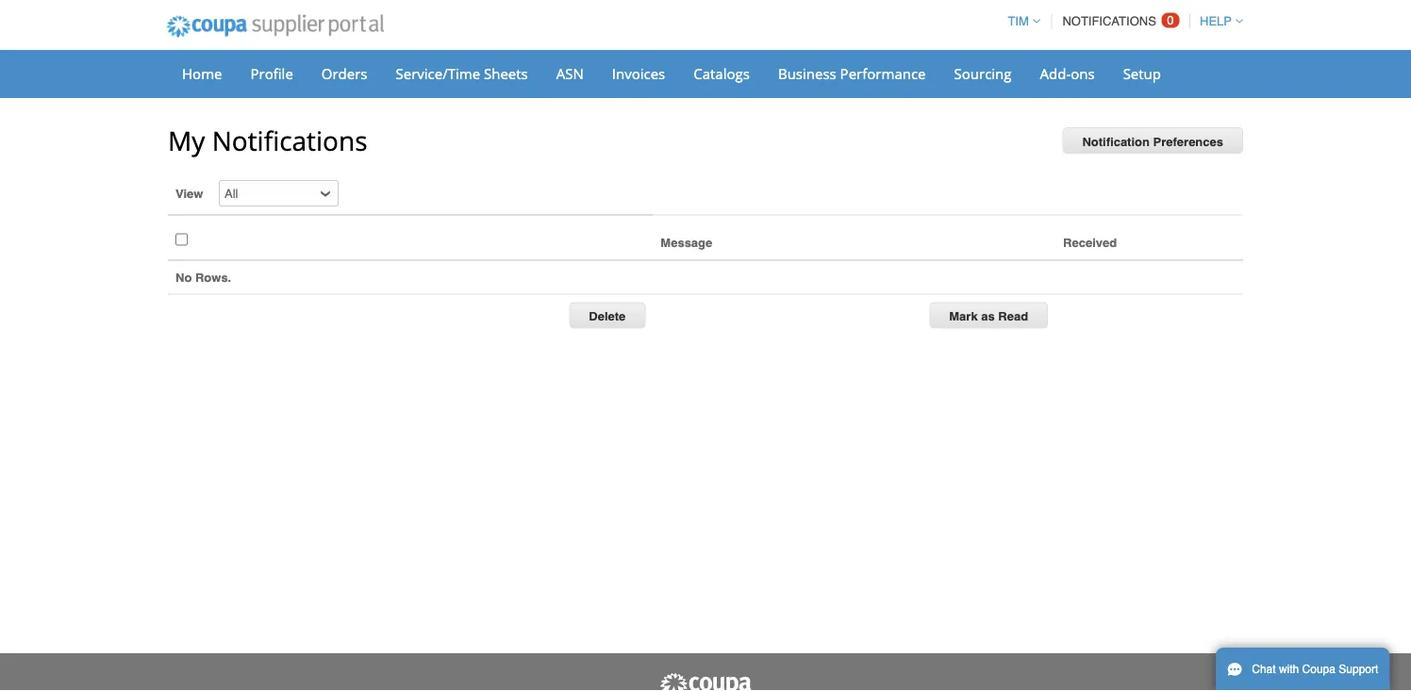Task type: locate. For each thing, give the bounding box(es) containing it.
1 vertical spatial notifications
[[212, 123, 368, 159]]

read
[[999, 309, 1029, 323]]

business performance
[[778, 64, 926, 83]]

my notifications
[[168, 123, 368, 159]]

performance
[[840, 64, 926, 83]]

sheets
[[484, 64, 528, 83]]

1 horizontal spatial notifications
[[1063, 14, 1157, 28]]

home link
[[170, 59, 234, 88]]

0 horizontal spatial notifications
[[212, 123, 368, 159]]

mark as read
[[949, 309, 1029, 323]]

notifications inside notifications 0
[[1063, 14, 1157, 28]]

help
[[1200, 14, 1232, 28]]

add-
[[1040, 64, 1071, 83]]

profile link
[[238, 59, 306, 88]]

preferences
[[1154, 134, 1224, 149]]

notifications down profile 'link'
[[212, 123, 368, 159]]

rows.
[[195, 270, 231, 284]]

invoices
[[612, 64, 665, 83]]

0 vertical spatial coupa supplier portal image
[[154, 3, 397, 50]]

orders
[[322, 64, 368, 83]]

notification preferences
[[1083, 134, 1224, 149]]

notifications
[[1063, 14, 1157, 28], [212, 123, 368, 159]]

navigation containing notifications 0
[[1000, 3, 1244, 40]]

add-ons
[[1040, 64, 1095, 83]]

1 horizontal spatial coupa supplier portal image
[[659, 673, 753, 692]]

business
[[778, 64, 837, 83]]

chat
[[1252, 663, 1276, 677]]

0 vertical spatial notifications
[[1063, 14, 1157, 28]]

1 vertical spatial coupa supplier portal image
[[659, 673, 753, 692]]

None checkbox
[[175, 227, 188, 252]]

notifications up ons
[[1063, 14, 1157, 28]]

received
[[1063, 236, 1117, 250]]

ons
[[1071, 64, 1095, 83]]

delete button
[[569, 302, 646, 329]]

navigation
[[1000, 3, 1244, 40]]

add-ons link
[[1028, 59, 1107, 88]]

home
[[182, 64, 222, 83]]

coupa supplier portal image
[[154, 3, 397, 50], [659, 673, 753, 692]]

view
[[175, 186, 203, 200]]

0
[[1167, 13, 1174, 27]]

sourcing
[[954, 64, 1012, 83]]



Task type: describe. For each thing, give the bounding box(es) containing it.
notification preferences link
[[1063, 127, 1244, 154]]

coupa
[[1303, 663, 1336, 677]]

no
[[175, 270, 192, 284]]

notifications 0
[[1063, 13, 1174, 28]]

service/time sheets
[[396, 64, 528, 83]]

business performance link
[[766, 59, 938, 88]]

asn link
[[544, 59, 596, 88]]

chat with coupa support
[[1252, 663, 1379, 677]]

notification
[[1083, 134, 1150, 149]]

sourcing link
[[942, 59, 1024, 88]]

no rows.
[[175, 270, 231, 284]]

asn
[[556, 64, 584, 83]]

service/time
[[396, 64, 480, 83]]

with
[[1279, 663, 1299, 677]]

delete
[[589, 309, 626, 323]]

catalogs
[[694, 64, 750, 83]]

help link
[[1192, 14, 1244, 28]]

service/time sheets link
[[384, 59, 540, 88]]

tim link
[[1000, 14, 1040, 28]]

invoices link
[[600, 59, 678, 88]]

my
[[168, 123, 205, 159]]

profile
[[251, 64, 293, 83]]

chat with coupa support button
[[1216, 648, 1390, 692]]

mark as read button
[[930, 302, 1048, 329]]

as
[[981, 309, 995, 323]]

catalogs link
[[681, 59, 762, 88]]

0 horizontal spatial coupa supplier portal image
[[154, 3, 397, 50]]

tim
[[1008, 14, 1029, 28]]

support
[[1339, 663, 1379, 677]]

setup link
[[1111, 59, 1174, 88]]

message
[[661, 236, 713, 250]]

mark
[[949, 309, 978, 323]]

orders link
[[309, 59, 380, 88]]

setup
[[1123, 64, 1161, 83]]



Task type: vqa. For each thing, say whether or not it's contained in the screenshot.
the top Requests
no



